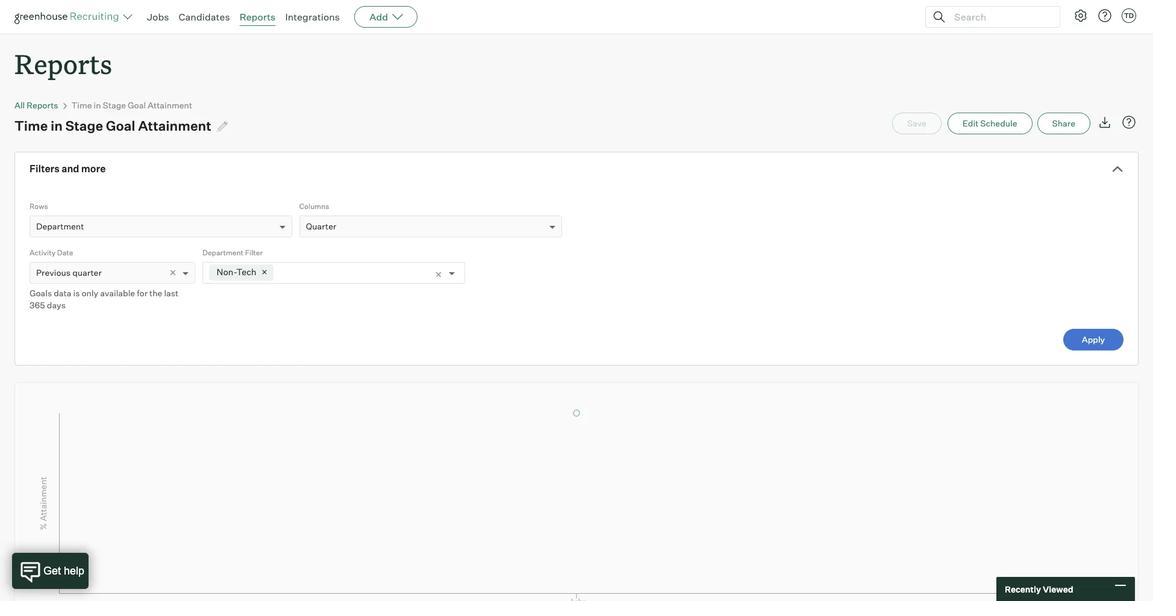 Task type: locate. For each thing, give the bounding box(es) containing it.
candidates
[[179, 11, 230, 23]]

time right all reports
[[71, 100, 92, 110]]

all
[[14, 100, 25, 110]]

department up date
[[36, 221, 84, 232]]

0 horizontal spatial department
[[36, 221, 84, 232]]

365
[[30, 300, 45, 311]]

quarter
[[72, 268, 102, 278]]

edit schedule button
[[948, 113, 1033, 135]]

department for department filter
[[203, 248, 244, 258]]

1 vertical spatial goal
[[106, 118, 135, 134]]

days
[[47, 300, 66, 311]]

filters
[[30, 163, 60, 175]]

xychart image
[[30, 383, 1124, 602]]

previous quarter
[[36, 268, 102, 278]]

reports
[[240, 11, 276, 23], [14, 46, 112, 81], [27, 100, 58, 110]]

download image
[[1098, 115, 1113, 130]]

and
[[62, 163, 79, 175]]

1 vertical spatial stage
[[65, 118, 103, 134]]

None field
[[278, 264, 281, 280]]

1 vertical spatial reports
[[14, 46, 112, 81]]

td
[[1125, 11, 1135, 20]]

jobs
[[147, 11, 169, 23]]

edit
[[963, 118, 979, 129]]

available
[[100, 288, 135, 298]]

jobs link
[[147, 11, 169, 23]]

0 vertical spatial reports
[[240, 11, 276, 23]]

data
[[54, 288, 71, 298]]

non-
[[217, 267, 237, 278]]

time in stage goal attainment
[[71, 100, 192, 110], [14, 118, 211, 134]]

columns
[[299, 202, 329, 211]]

attainment
[[148, 100, 192, 110], [138, 118, 211, 134]]

1 horizontal spatial time
[[71, 100, 92, 110]]

0 vertical spatial attainment
[[148, 100, 192, 110]]

integrations
[[285, 11, 340, 23]]

1 vertical spatial in
[[51, 118, 63, 134]]

1 vertical spatial attainment
[[138, 118, 211, 134]]

add button
[[355, 6, 418, 28]]

1 horizontal spatial in
[[94, 100, 101, 110]]

department filter
[[203, 248, 263, 258]]

reports right all
[[27, 100, 58, 110]]

for
[[137, 288, 148, 298]]

edit schedule
[[963, 118, 1018, 129]]

time
[[71, 100, 92, 110], [14, 118, 48, 134]]

department up non-
[[203, 248, 244, 258]]

quarter
[[306, 221, 337, 232]]

1 horizontal spatial department
[[203, 248, 244, 258]]

0 vertical spatial time in stage goal attainment
[[71, 100, 192, 110]]

filters and more
[[30, 163, 106, 175]]

0 vertical spatial stage
[[103, 100, 126, 110]]

share
[[1053, 118, 1076, 129]]

time down all reports
[[14, 118, 48, 134]]

reports link
[[240, 11, 276, 23]]

is
[[73, 288, 80, 298]]

1 vertical spatial department
[[203, 248, 244, 258]]

the
[[150, 288, 162, 298]]

×
[[169, 266, 177, 279]]

candidates link
[[179, 11, 230, 23]]

department
[[36, 221, 84, 232], [203, 248, 244, 258]]

date
[[57, 248, 73, 258]]

reports down greenhouse recruiting image
[[14, 46, 112, 81]]

activity
[[30, 248, 56, 258]]

apply
[[1083, 335, 1106, 345]]

0 vertical spatial in
[[94, 100, 101, 110]]

0 vertical spatial department
[[36, 221, 84, 232]]

department for department
[[36, 221, 84, 232]]

in
[[94, 100, 101, 110], [51, 118, 63, 134]]

goals
[[30, 288, 52, 298]]

1 vertical spatial time
[[14, 118, 48, 134]]

0 vertical spatial goal
[[128, 100, 146, 110]]

goals data is only available for the last 365 days
[[30, 288, 179, 311]]

more
[[81, 163, 106, 175]]

stage
[[103, 100, 126, 110], [65, 118, 103, 134]]

department option
[[36, 221, 84, 232]]

all reports link
[[14, 100, 58, 110]]

reports right the candidates link
[[240, 11, 276, 23]]

viewed
[[1043, 584, 1074, 595]]

goal
[[128, 100, 146, 110], [106, 118, 135, 134]]



Task type: describe. For each thing, give the bounding box(es) containing it.
recently
[[1005, 584, 1042, 595]]

0 vertical spatial time
[[71, 100, 92, 110]]

previous quarter option
[[36, 268, 102, 278]]

1 vertical spatial time in stage goal attainment
[[14, 118, 211, 134]]

last
[[164, 288, 179, 298]]

all reports
[[14, 100, 58, 110]]

recently viewed
[[1005, 584, 1074, 595]]

non-tech
[[217, 267, 257, 278]]

greenhouse recruiting image
[[14, 10, 123, 24]]

td button
[[1122, 8, 1137, 23]]

configure image
[[1074, 8, 1089, 23]]

schedule
[[981, 118, 1018, 129]]

time in stage goal attainment link
[[71, 100, 192, 110]]

clear all image
[[435, 271, 443, 279]]

integrations link
[[285, 11, 340, 23]]

faq image
[[1122, 115, 1137, 130]]

apply button
[[1064, 329, 1124, 351]]

add
[[370, 11, 388, 23]]

save and schedule this report to revisit it! element
[[893, 113, 948, 135]]

td button
[[1120, 6, 1139, 25]]

filter
[[245, 248, 263, 258]]

Search text field
[[952, 8, 1049, 26]]

activity date
[[30, 248, 73, 258]]

2 vertical spatial reports
[[27, 100, 58, 110]]

0 horizontal spatial in
[[51, 118, 63, 134]]

quarter option
[[306, 221, 337, 232]]

tech
[[237, 267, 257, 278]]

previous
[[36, 268, 71, 278]]

0 horizontal spatial time
[[14, 118, 48, 134]]

clear all element
[[432, 263, 449, 283]]

share button
[[1038, 113, 1091, 135]]

rows
[[30, 202, 48, 211]]

only
[[82, 288, 98, 298]]



Task type: vqa. For each thing, say whether or not it's contained in the screenshot.
the left Time
yes



